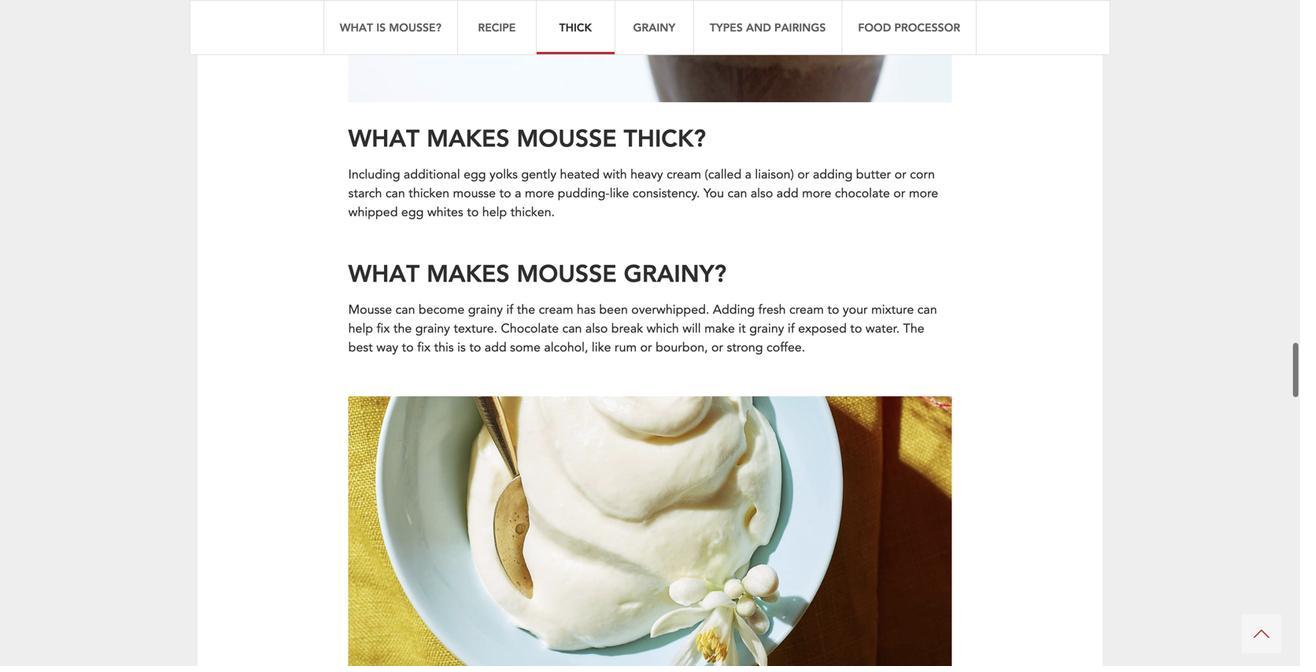 Task type: locate. For each thing, give the bounding box(es) containing it.
0 vertical spatial like
[[610, 179, 629, 196]]

cream up consistency. on the top
[[667, 160, 702, 177]]

corn
[[911, 160, 936, 177]]

more
[[525, 179, 555, 196], [803, 179, 832, 196], [909, 179, 939, 196]]

1 vertical spatial help
[[349, 314, 373, 331]]

to
[[500, 179, 512, 196], [467, 198, 479, 215], [828, 295, 840, 313], [851, 314, 863, 331], [402, 333, 414, 350], [470, 333, 481, 350]]

1 vertical spatial mousse
[[517, 251, 617, 282]]

add
[[777, 179, 799, 196], [485, 333, 507, 350]]

break
[[612, 314, 643, 331]]

types
[[710, 20, 743, 35]]

the up way at the left
[[394, 314, 412, 331]]

to right way at the left
[[402, 333, 414, 350]]

the
[[517, 295, 536, 313], [394, 314, 412, 331]]

egg up mousse
[[464, 160, 486, 177]]

makes up yolks
[[427, 116, 510, 147]]

1 vertical spatial egg
[[402, 198, 424, 215]]

some
[[510, 333, 541, 350]]

what inside 'button'
[[340, 20, 373, 35]]

0 horizontal spatial cream
[[539, 295, 574, 313]]

can up the alcohol,
[[563, 314, 582, 331]]

0 vertical spatial help
[[483, 198, 507, 215]]

(called
[[705, 160, 742, 177]]

0 vertical spatial what
[[340, 20, 373, 35]]

1 horizontal spatial help
[[483, 198, 507, 215]]

0 horizontal spatial also
[[586, 314, 608, 331]]

1 mousse from the top
[[517, 116, 617, 147]]

like down with
[[610, 179, 629, 196]]

pudding-
[[558, 179, 610, 196]]

help up "best"
[[349, 314, 373, 331]]

overwhipped.
[[632, 295, 710, 313]]

types and pairings button
[[694, 0, 842, 55]]

help inside including additional egg yolks gently heated with heavy cream (called a liaison) or adding butter or corn starch can thicken mousse to a more pudding-like consistency. you can also add more chocolate or more whipped egg whites to help thicken.
[[483, 198, 507, 215]]

0 horizontal spatial egg
[[402, 198, 424, 215]]

texture.
[[454, 314, 498, 331]]

mousse can become grainy if the cream has been overwhipped. adding fresh cream to your mixture can help fix the grainy texture. chocolate can also break which will make it grainy if exposed to water. the best way to fix this is to add some alcohol, like rum or bourbon, or strong coffee.
[[349, 295, 938, 350]]

0 horizontal spatial grainy
[[416, 314, 450, 331]]

more down "gently"
[[525, 179, 555, 196]]

coffee.
[[767, 333, 806, 350]]

more down corn
[[909, 179, 939, 196]]

cream
[[667, 160, 702, 177], [539, 295, 574, 313], [790, 295, 824, 313]]

it
[[739, 314, 746, 331]]

thick
[[560, 20, 592, 35]]

mousse up "heated"
[[517, 116, 617, 147]]

2 vertical spatial what
[[349, 251, 420, 282]]

also down "has" at the top of the page
[[586, 314, 608, 331]]

a
[[745, 160, 752, 177], [515, 179, 522, 196]]

1 vertical spatial makes
[[427, 251, 510, 282]]

gently
[[522, 160, 557, 177]]

2 mousse from the top
[[517, 251, 617, 282]]

or left corn
[[895, 160, 907, 177]]

is
[[377, 20, 386, 35]]

add down texture.
[[485, 333, 507, 350]]

grainy up texture.
[[468, 295, 503, 313]]

0 horizontal spatial fix
[[377, 314, 390, 331]]

like
[[610, 179, 629, 196], [592, 333, 611, 350]]

if
[[507, 295, 514, 313], [788, 314, 795, 331]]

add inside including additional egg yolks gently heated with heavy cream (called a liaison) or adding butter or corn starch can thicken mousse to a more pudding-like consistency. you can also add more chocolate or more whipped egg whites to help thicken.
[[777, 179, 799, 196]]

bourbon,
[[656, 333, 708, 350]]

fix up way at the left
[[377, 314, 390, 331]]

way
[[377, 333, 399, 350]]

1 vertical spatial fix
[[417, 333, 431, 350]]

1 makes from the top
[[427, 116, 510, 147]]

2 horizontal spatial grainy
[[750, 314, 785, 331]]

0 horizontal spatial the
[[394, 314, 412, 331]]

mousse up "has" at the top of the page
[[517, 251, 617, 282]]

recipe
[[478, 20, 516, 35]]

makes up become
[[427, 251, 510, 282]]

grainy down fresh
[[750, 314, 785, 331]]

like inside including additional egg yolks gently heated with heavy cream (called a liaison) or adding butter or corn starch can thicken mousse to a more pudding-like consistency. you can also add more chocolate or more whipped egg whites to help thicken.
[[610, 179, 629, 196]]

a down yolks
[[515, 179, 522, 196]]

1 vertical spatial add
[[485, 333, 507, 350]]

grainy
[[468, 295, 503, 313], [416, 314, 450, 331], [750, 314, 785, 331]]

help
[[483, 198, 507, 215], [349, 314, 373, 331]]

what up mousse
[[349, 251, 420, 282]]

0 vertical spatial if
[[507, 295, 514, 313]]

0 vertical spatial makes
[[427, 116, 510, 147]]

egg down thicken
[[402, 198, 424, 215]]

cream up the exposed
[[790, 295, 824, 313]]

cream left "has" at the top of the page
[[539, 295, 574, 313]]

been
[[600, 295, 628, 313]]

additional
[[404, 160, 460, 177]]

exposed
[[799, 314, 847, 331]]

1 horizontal spatial also
[[751, 179, 774, 196]]

0 vertical spatial a
[[745, 160, 752, 177]]

1 horizontal spatial add
[[777, 179, 799, 196]]

also down liaison)
[[751, 179, 774, 196]]

mousse
[[453, 179, 496, 196]]

grainy down become
[[416, 314, 450, 331]]

0 horizontal spatial help
[[349, 314, 373, 331]]

also inside mousse can become grainy if the cream has been overwhipped. adding fresh cream to your mixture can help fix the grainy texture. chocolate can also break which will make it grainy if exposed to water. the best way to fix this is to add some alcohol, like rum or bourbon, or strong coffee.
[[586, 314, 608, 331]]

what is mousse?
[[340, 20, 442, 35]]

which
[[647, 314, 679, 331]]

to down your
[[851, 314, 863, 331]]

mousse
[[517, 116, 617, 147], [517, 251, 617, 282]]

also
[[751, 179, 774, 196], [586, 314, 608, 331]]

heavy
[[631, 160, 664, 177]]

2 makes from the top
[[427, 251, 510, 282]]

help down mousse
[[483, 198, 507, 215]]

1 horizontal spatial a
[[745, 160, 752, 177]]

mixture
[[872, 295, 915, 313]]

1 vertical spatial a
[[515, 179, 522, 196]]

what up including
[[349, 116, 420, 147]]

to right the is
[[470, 333, 481, 350]]

1 horizontal spatial fix
[[417, 333, 431, 350]]

like left "rum"
[[592, 333, 611, 350]]

whipped
[[349, 198, 398, 215]]

food
[[859, 20, 892, 35]]

the
[[904, 314, 925, 331]]

to down yolks
[[500, 179, 512, 196]]

1 horizontal spatial more
[[803, 179, 832, 196]]

if up chocolate
[[507, 295, 514, 313]]

what
[[340, 20, 373, 35], [349, 116, 420, 147], [349, 251, 420, 282]]

processor
[[895, 20, 961, 35]]

and
[[747, 20, 772, 35]]

or down make
[[712, 333, 724, 350]]

fix
[[377, 314, 390, 331], [417, 333, 431, 350]]

can
[[386, 179, 405, 196], [728, 179, 748, 196], [396, 295, 415, 313], [918, 295, 938, 313], [563, 314, 582, 331]]

you
[[704, 179, 725, 196]]

1 vertical spatial also
[[586, 314, 608, 331]]

liaison)
[[756, 160, 795, 177]]

egg
[[464, 160, 486, 177], [402, 198, 424, 215]]

what left is
[[340, 20, 373, 35]]

consistency.
[[633, 179, 700, 196]]

0 horizontal spatial more
[[525, 179, 555, 196]]

0 vertical spatial the
[[517, 295, 536, 313]]

yolks
[[490, 160, 518, 177]]

1 vertical spatial the
[[394, 314, 412, 331]]

1 vertical spatial like
[[592, 333, 611, 350]]

whites
[[427, 198, 464, 215]]

mousse for thick?
[[517, 116, 617, 147]]

or
[[798, 160, 810, 177], [895, 160, 907, 177], [894, 179, 906, 196], [641, 333, 653, 350], [712, 333, 724, 350]]

grainy
[[634, 20, 676, 35]]

0 horizontal spatial a
[[515, 179, 522, 196]]

a right (called in the right top of the page
[[745, 160, 752, 177]]

2 horizontal spatial cream
[[790, 295, 824, 313]]

more down adding
[[803, 179, 832, 196]]

types and pairings
[[710, 20, 826, 35]]

1 horizontal spatial if
[[788, 314, 795, 331]]

makes
[[427, 116, 510, 147], [427, 251, 510, 282]]

mousse in a dish image
[[349, 390, 952, 667]]

if up "coffee."
[[788, 314, 795, 331]]

2 horizontal spatial more
[[909, 179, 939, 196]]

0 horizontal spatial if
[[507, 295, 514, 313]]

add down liaison)
[[777, 179, 799, 196]]

0 vertical spatial mousse
[[517, 116, 617, 147]]

0 vertical spatial add
[[777, 179, 799, 196]]

the up chocolate
[[517, 295, 536, 313]]

1 vertical spatial what
[[349, 116, 420, 147]]

1 horizontal spatial cream
[[667, 160, 702, 177]]

thicken
[[409, 179, 450, 196]]

0 horizontal spatial add
[[485, 333, 507, 350]]

help inside mousse can become grainy if the cream has been overwhipped. adding fresh cream to your mixture can help fix the grainy texture. chocolate can also break which will make it grainy if exposed to water. the best way to fix this is to add some alcohol, like rum or bourbon, or strong coffee.
[[349, 314, 373, 331]]

0 vertical spatial egg
[[464, 160, 486, 177]]

grainy button
[[615, 0, 694, 55]]

fix left this
[[417, 333, 431, 350]]

0 vertical spatial also
[[751, 179, 774, 196]]



Task type: describe. For each thing, give the bounding box(es) containing it.
pairings
[[775, 20, 826, 35]]

make
[[705, 314, 735, 331]]

to down mousse
[[467, 198, 479, 215]]

food processor button
[[842, 0, 977, 55]]

including additional egg yolks gently heated with heavy cream (called a liaison) or adding butter or corn starch can thicken mousse to a more pudding-like consistency. you can also add more chocolate or more whipped egg whites to help thicken.
[[349, 160, 939, 215]]

1 horizontal spatial egg
[[464, 160, 486, 177]]

mousse for grainy?
[[517, 251, 617, 282]]

what makes mousse thick?
[[349, 116, 706, 147]]

heated
[[560, 160, 600, 177]]

what for what makes mousse grainy?
[[349, 251, 420, 282]]

adding
[[713, 295, 755, 313]]

what for what is mousse?
[[340, 20, 373, 35]]

will
[[683, 314, 701, 331]]

rum
[[615, 333, 637, 350]]

chocolate mousse in a glass image
[[349, 0, 952, 96]]

like inside mousse can become grainy if the cream has been overwhipped. adding fresh cream to your mixture can help fix the grainy texture. chocolate can also break which will make it grainy if exposed to water. the best way to fix this is to add some alcohol, like rum or bourbon, or strong coffee.
[[592, 333, 611, 350]]

thick?
[[624, 116, 706, 147]]

2 more from the left
[[803, 179, 832, 196]]

what for what makes mousse thick?
[[349, 116, 420, 147]]

can down including
[[386, 179, 405, 196]]

or right "rum"
[[641, 333, 653, 350]]

to up the exposed
[[828, 295, 840, 313]]

chocolate
[[835, 179, 891, 196]]

3 more from the left
[[909, 179, 939, 196]]

alcohol,
[[544, 333, 589, 350]]

thick button
[[536, 0, 615, 55]]

0 vertical spatial fix
[[377, 314, 390, 331]]

what is mousse? button
[[324, 0, 457, 55]]

this
[[434, 333, 454, 350]]

food processor
[[859, 20, 961, 35]]

is
[[458, 333, 466, 350]]

what makes mousse grainy?
[[349, 251, 727, 282]]

including
[[349, 160, 400, 177]]

makes for what makes mousse thick?
[[427, 116, 510, 147]]

add inside mousse can become grainy if the cream has been overwhipped. adding fresh cream to your mixture can help fix the grainy texture. chocolate can also break which will make it grainy if exposed to water. the best way to fix this is to add some alcohol, like rum or bourbon, or strong coffee.
[[485, 333, 507, 350]]

can up the
[[918, 295, 938, 313]]

with
[[604, 160, 627, 177]]

can right mousse
[[396, 295, 415, 313]]

or right chocolate
[[894, 179, 906, 196]]

recipe button
[[457, 0, 536, 55]]

your
[[843, 295, 868, 313]]

cream inside including additional egg yolks gently heated with heavy cream (called a liaison) or adding butter or corn starch can thicken mousse to a more pudding-like consistency. you can also add more chocolate or more whipped egg whites to help thicken.
[[667, 160, 702, 177]]

become
[[419, 295, 465, 313]]

1 horizontal spatial grainy
[[468, 295, 503, 313]]

makes for what makes mousse grainy?
[[427, 251, 510, 282]]

water.
[[866, 314, 900, 331]]

grainy?
[[624, 251, 727, 282]]

thicken.
[[511, 198, 555, 215]]

has
[[577, 295, 596, 313]]

strong
[[727, 333, 764, 350]]

starch
[[349, 179, 382, 196]]

best
[[349, 333, 373, 350]]

also inside including additional egg yolks gently heated with heavy cream (called a liaison) or adding butter or corn starch can thicken mousse to a more pudding-like consistency. you can also add more chocolate or more whipped egg whites to help thicken.
[[751, 179, 774, 196]]

adding
[[813, 160, 853, 177]]

can right you
[[728, 179, 748, 196]]

1 horizontal spatial the
[[517, 295, 536, 313]]

chocolate
[[501, 314, 559, 331]]

fresh
[[759, 295, 786, 313]]

butter
[[857, 160, 892, 177]]

mousse
[[349, 295, 392, 313]]

1 more from the left
[[525, 179, 555, 196]]

mousse?
[[389, 20, 442, 35]]

1 vertical spatial if
[[788, 314, 795, 331]]

or right liaison)
[[798, 160, 810, 177]]



Task type: vqa. For each thing, say whether or not it's contained in the screenshot.
pops
no



